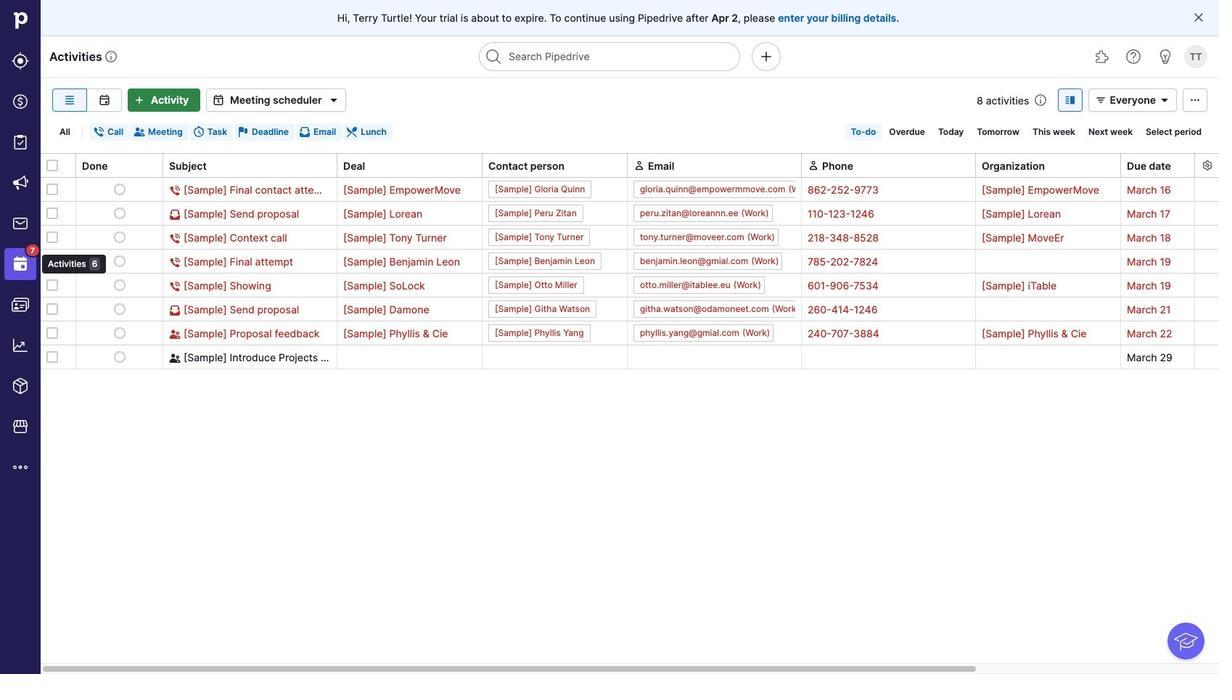 Task type: vqa. For each thing, say whether or not it's contained in the screenshot.
deals ICON
yes



Task type: describe. For each thing, give the bounding box(es) containing it.
deals image
[[12, 93, 29, 110]]

color primary inverted image
[[131, 94, 148, 106]]

more actions image
[[1187, 94, 1205, 106]]

home image
[[9, 9, 31, 31]]

3 row from the top
[[41, 225, 1220, 250]]

7 row from the top
[[41, 321, 1220, 346]]

projects image
[[12, 134, 29, 151]]

products image
[[12, 378, 29, 395]]

2 row from the top
[[41, 201, 1220, 226]]

calendar image
[[95, 94, 113, 106]]

open details in full view image
[[1063, 94, 1080, 106]]

leads image
[[12, 52, 29, 70]]

0 horizontal spatial info image
[[105, 51, 117, 62]]

more image
[[12, 459, 29, 476]]

1 vertical spatial info image
[[1036, 94, 1047, 106]]



Task type: locate. For each thing, give the bounding box(es) containing it.
info image left 'open details in full view' icon
[[1036, 94, 1047, 106]]

list image
[[61, 94, 78, 106]]

4 row from the top
[[41, 249, 1220, 274]]

sales assistant image
[[1157, 48, 1175, 65]]

0 vertical spatial info image
[[105, 51, 117, 62]]

1 horizontal spatial info image
[[1036, 94, 1047, 106]]

Search Pipedrive field
[[479, 42, 741, 71]]

quick help image
[[1126, 48, 1143, 65]]

campaigns image
[[12, 174, 29, 192]]

info image
[[105, 51, 117, 62], [1036, 94, 1047, 106]]

row
[[41, 178, 1220, 202], [41, 201, 1220, 226], [41, 225, 1220, 250], [41, 249, 1220, 274], [41, 273, 1220, 298], [41, 297, 1220, 322], [41, 321, 1220, 346], [41, 345, 1220, 370]]

color undefined image
[[12, 256, 29, 273]]

8 row from the top
[[41, 345, 1220, 370]]

info image up 'calendar' image
[[105, 51, 117, 62]]

6 row from the top
[[41, 297, 1220, 322]]

sales inbox image
[[12, 215, 29, 232]]

menu
[[0, 0, 106, 675]]

insights image
[[12, 337, 29, 354]]

grid
[[41, 152, 1220, 675]]

color primary image
[[1194, 12, 1205, 23], [210, 94, 227, 106], [1093, 94, 1111, 106], [93, 126, 105, 138], [193, 126, 205, 138], [808, 159, 820, 171], [46, 184, 58, 195], [46, 232, 58, 243], [114, 232, 125, 243], [46, 280, 58, 291], [169, 281, 181, 293], [114, 304, 125, 315], [46, 327, 58, 339], [114, 351, 125, 363], [169, 353, 181, 365]]

quick add image
[[758, 48, 776, 65]]

color secondary image
[[1202, 160, 1214, 171]]

marketplace image
[[12, 418, 29, 436]]

color primary image
[[325, 91, 342, 109], [1157, 94, 1174, 106], [134, 126, 145, 138], [237, 126, 249, 138], [299, 126, 311, 138], [346, 126, 358, 138], [634, 159, 646, 171], [46, 160, 58, 171], [114, 184, 125, 195], [169, 185, 181, 197], [46, 208, 58, 219], [114, 208, 125, 219], [169, 209, 181, 221], [169, 233, 181, 245], [46, 256, 58, 267], [114, 256, 125, 267], [169, 257, 181, 269], [114, 280, 125, 291], [46, 304, 58, 315], [169, 305, 181, 317], [114, 327, 125, 339], [169, 329, 181, 341], [46, 351, 58, 363]]

1 row from the top
[[41, 178, 1220, 202]]

5 row from the top
[[41, 273, 1220, 298]]

menu item
[[0, 244, 41, 285]]

contacts image
[[12, 296, 29, 314]]

knowledge center bot, also known as kc bot is an onboarding assistant that allows you to see the list of onboarding items in one place for quick and easy reference. this improves your in-app experience. image
[[1169, 623, 1205, 660]]



